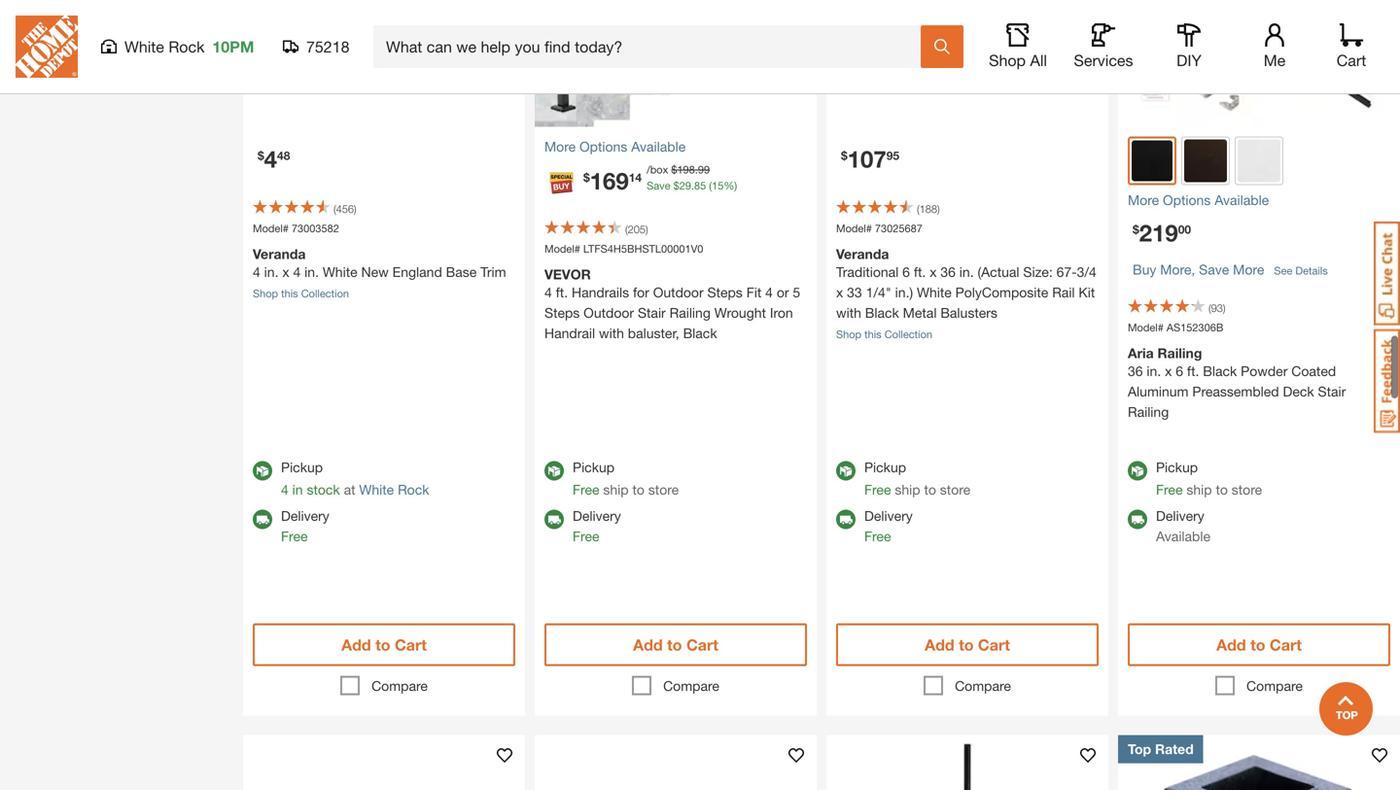Task type: vqa. For each thing, say whether or not it's contained in the screenshot.
bottom Storage
no



Task type: describe. For each thing, give the bounding box(es) containing it.
add to cart button for 36 in. x 6 ft. black powder coated aluminum preassembled deck stair railing image available shipping image
[[1128, 624, 1390, 666]]

aluminum
[[1128, 383, 1189, 399]]

x inside aria railing 36 in. x 6 ft. black powder coated aluminum preassembled deck stair railing
[[1165, 363, 1172, 379]]

base
[[446, 264, 477, 280]]

see
[[1274, 265, 1292, 277]]

2 store from the left
[[940, 482, 970, 498]]

compare for 36 in. x 6 ft. black powder coated aluminum preassembled deck stair railing image
[[1246, 678, 1303, 694]]

$ for 169
[[583, 170, 590, 184]]

england
[[392, 264, 442, 280]]

in
[[292, 482, 303, 498]]

1 vertical spatial outdoor
[[584, 305, 634, 321]]

%)
[[724, 179, 737, 192]]

( for ( 188 )
[[917, 203, 919, 215]]

0 horizontal spatial rock
[[169, 37, 205, 56]]

delivery for 4 in. x 4 in. white new england base trim image
[[281, 508, 329, 524]]

model# ltfs4h5bhstl00001v0
[[544, 242, 703, 255]]

75218
[[306, 37, 350, 56]]

wrought
[[714, 305, 766, 321]]

available shipping image for 36 in. x 6 ft. black powder coated aluminum preassembled deck stair railing image
[[1128, 510, 1147, 529]]

169
[[590, 167, 629, 194]]

add for 4 in. x 4 in. white new england base trim image's available shipping image "add to cart" button
[[341, 636, 371, 654]]

cart for traditional 6 ft. x 36 in. (actual size: 67-3/4 x 33 1/4" in.) white polycomposite rail kit with black metal balusters "image"
[[978, 636, 1010, 654]]

shop inside veranda 4 in. x 4 in. white new england base trim shop this collection
[[253, 287, 278, 300]]

services
[[1074, 51, 1133, 70]]

baluster,
[[628, 325, 679, 341]]

balusters
[[940, 305, 997, 321]]

2 pickup free ship to store from the left
[[864, 459, 970, 498]]

add to cart for 4 in. x 4 in. white new england base trim image's available shipping image
[[341, 636, 427, 654]]

6 inside veranda traditional 6 ft. x 36 in. (actual size: 67-3/4 x 33 1/4" in.) white polycomposite rail kit with black metal balusters shop this collection
[[902, 264, 910, 280]]

add to cart button for traditional 6 ft. x 36 in. (actual size: 67-3/4 x 33 1/4" in.) white polycomposite rail kit with black metal balusters "image" available shipping image
[[836, 624, 1099, 666]]

buy
[[1133, 261, 1156, 277]]

shop inside button
[[989, 51, 1026, 70]]

stair for outdoor
[[638, 305, 666, 321]]

delivery available
[[1156, 508, 1210, 544]]

veranda for 4
[[253, 246, 306, 262]]

more options available for rightmost more options available link
[[1128, 192, 1269, 208]]

coated
[[1291, 363, 1336, 379]]

rock inside pickup 4 in stock at white rock
[[398, 482, 429, 498]]

white left 10pm at the top left
[[124, 37, 164, 56]]

1 vertical spatial railing
[[1158, 345, 1202, 361]]

$ right /box
[[671, 163, 677, 176]]

ltfs4h5bhstl00001v0
[[583, 242, 703, 255]]

1 vertical spatial steps
[[544, 305, 580, 321]]

available for pickup image for 4 ft. handrails for outdoor steps fit 4 or 5 steps outdoor stair railing wrought iron handrail with baluster, black image
[[544, 461, 564, 481]]

0 horizontal spatial more options available link
[[544, 136, 807, 157]]

$ 107 95
[[841, 145, 899, 172]]

$ for 219
[[1133, 222, 1139, 236]]

pickup for available for pickup image related to free
[[1156, 459, 1198, 475]]

/box $ 198 . 99 save $ 29 . 85 ( 15 %)
[[647, 163, 737, 192]]

new
[[361, 264, 389, 280]]

available for left more options available link
[[631, 138, 686, 154]]

188
[[919, 203, 937, 215]]

$ 169 14
[[583, 167, 642, 194]]

preassembled
[[1192, 383, 1279, 399]]

white image
[[1238, 139, 1280, 182]]

85
[[694, 179, 706, 192]]

more,
[[1160, 261, 1195, 277]]

$ down the 198
[[673, 179, 679, 192]]

delivery for 36 in. x 6 ft. black powder coated aluminum preassembled deck stair railing image
[[1156, 508, 1204, 524]]

or
[[777, 284, 789, 300]]

1 horizontal spatial outdoor
[[653, 284, 704, 300]]

free for available for pickup image related to free
[[1156, 482, 1183, 498]]

traditional
[[836, 264, 899, 280]]

polycomposite
[[955, 284, 1048, 300]]

diy
[[1177, 51, 1202, 70]]

feedback link image
[[1374, 329, 1400, 434]]

1/4"
[[866, 284, 891, 300]]

see details button
[[1274, 253, 1328, 289]]

available shipping image for traditional 6 ft. x 36 in. (actual size: 67-3/4 x 33 1/4" in.) white polycomposite rail kit with black metal balusters "image"
[[836, 510, 856, 529]]

compare for traditional 6 ft. x 36 in. (actual size: 67-3/4 x 33 1/4" in.) white polycomposite rail kit with black metal balusters "image"
[[955, 678, 1011, 694]]

4 in. x 4 in. white new england post cap with glue image
[[535, 735, 817, 790]]

36 inside aria railing 36 in. x 6 ft. black powder coated aluminum preassembled deck stair railing
[[1128, 363, 1143, 379]]

shop all button
[[987, 23, 1049, 70]]

size:
[[1023, 264, 1053, 280]]

cart link
[[1330, 23, 1373, 70]]

rated
[[1155, 741, 1194, 757]]

compare for 4 in. x 4 in. white new england base trim image
[[371, 678, 428, 694]]

fit
[[746, 284, 762, 300]]

ft. inside aria railing 36 in. x 6 ft. black powder coated aluminum preassembled deck stair railing
[[1187, 363, 1199, 379]]

99
[[698, 163, 710, 176]]

free for traditional 6 ft. x 36 in. (actual size: 67-3/4 x 33 1/4" in.) white polycomposite rail kit with black metal balusters "image" available shipping image
[[864, 528, 891, 544]]

stair parts 1/2 in. matte black slip n grip flat shoe for stair remodel image
[[1118, 735, 1400, 790]]

store for 4 ft. handrails for outdoor steps fit 4 or 5 steps outdoor stair railing wrought iron handrail with baluster, black
[[648, 482, 679, 498]]

2 vertical spatial available
[[1156, 528, 1210, 544]]

black for railing
[[683, 325, 717, 341]]

model# 73003582
[[253, 222, 339, 235]]

powder
[[1241, 363, 1288, 379]]

free for available shipping image related to 4 ft. handrails for outdoor steps fit 4 or 5 steps outdoor stair railing wrought iron handrail with baluster, black image
[[573, 528, 599, 544]]

1 vertical spatial .
[[691, 179, 694, 192]]

( for ( 456 )
[[333, 203, 336, 215]]

1 horizontal spatial steps
[[707, 284, 743, 300]]

/box
[[647, 163, 668, 176]]

2 delivery free from the left
[[573, 508, 621, 544]]

0 horizontal spatial options
[[580, 138, 627, 154]]

buy more, save more see details
[[1133, 261, 1328, 277]]

4 in. x 4 in. white new england base trim image
[[243, 0, 525, 127]]

1 horizontal spatial .
[[695, 163, 698, 176]]

with inside veranda traditional 6 ft. x 36 in. (actual size: 67-3/4 x 33 1/4" in.) white polycomposite rail kit with black metal balusters shop this collection
[[836, 305, 861, 321]]

00
[[1178, 222, 1191, 236]]

198
[[677, 163, 695, 176]]

( for ( 205 )
[[625, 223, 628, 236]]

handrail
[[544, 325, 595, 341]]

more for rightmost more options available link
[[1128, 192, 1159, 208]]

( for ( 93 )
[[1208, 302, 1211, 314]]

bronze image
[[1184, 139, 1227, 182]]

services button
[[1072, 23, 1135, 70]]

15
[[712, 179, 724, 192]]

73003582
[[292, 222, 339, 235]]

93
[[1211, 302, 1223, 314]]

collection inside veranda 4 in. x 4 in. white new england base trim shop this collection
[[301, 287, 349, 300]]

29
[[679, 179, 691, 192]]

75218 button
[[283, 37, 350, 56]]

pickup for available for pickup icon associated with 4 ft. handrails for outdoor steps fit 4 or 5 steps outdoor stair railing wrought iron handrail with baluster, black image
[[573, 459, 615, 475]]

model# for model# 73003582
[[253, 222, 289, 235]]

cart for 36 in. x 6 ft. black powder coated aluminum preassembled deck stair railing image
[[1270, 636, 1302, 654]]

ft. inside veranda traditional 6 ft. x 36 in. (actual size: 67-3/4 x 33 1/4" in.) white polycomposite rail kit with black metal balusters shop this collection
[[914, 264, 926, 280]]

me
[[1264, 51, 1286, 70]]

in. inside veranda traditional 6 ft. x 36 in. (actual size: 67-3/4 x 33 1/4" in.) white polycomposite rail kit with black metal balusters shop this collection
[[959, 264, 974, 280]]

at
[[344, 482, 355, 498]]

vevor
[[544, 266, 591, 282]]

aria railing 36 in. x 6 ft. black powder coated aluminum preassembled deck stair railing
[[1128, 345, 1346, 420]]

456
[[336, 203, 354, 215]]

4 for pickup 4 in stock at white rock
[[281, 482, 289, 498]]

as152306b
[[1167, 321, 1223, 334]]

for
[[633, 284, 649, 300]]

4 for veranda 4 in. x 4 in. white new england base trim shop this collection
[[253, 264, 260, 280]]

traditional 6 ft. x 36 in. (actual size: 67-3/4 x 33 1/4" in.) white polycomposite rail kit with black metal balusters image
[[826, 0, 1108, 127]]

5
[[793, 284, 800, 300]]

metal
[[903, 305, 937, 321]]

107
[[847, 145, 886, 172]]

shop this collection link for 107
[[836, 328, 932, 341]]

4 for $ 4 48
[[264, 145, 277, 172]]

save inside /box $ 198 . 99 save $ 29 . 85 ( 15 %)
[[647, 179, 670, 192]]

205
[[628, 223, 646, 236]]

pressure-treated 6 ft. aluminum southern yellow pine rail kit image
[[243, 735, 525, 790]]

vevor 4 ft. handrails for outdoor steps fit 4 or 5 steps outdoor stair railing wrought iron handrail with baluster, black
[[544, 266, 800, 341]]

(actual
[[978, 264, 1019, 280]]

white rock 10pm
[[124, 37, 254, 56]]

$ 4 48
[[258, 145, 290, 172]]

67-
[[1056, 264, 1077, 280]]

available shipping image for 4 in. x 4 in. white new england base trim image
[[253, 510, 272, 529]]

in.)
[[895, 284, 913, 300]]

trim
[[480, 264, 506, 280]]

free for traditional 6 ft. x 36 in. (actual size: 67-3/4 x 33 1/4" in.) white polycomposite rail kit with black metal balusters "image" available for pickup icon
[[864, 482, 891, 498]]

( inside /box $ 198 . 99 save $ 29 . 85 ( 15 %)
[[709, 179, 712, 192]]

) for ( 205 )
[[646, 223, 648, 236]]

top
[[1128, 741, 1151, 757]]

in. inside aria railing 36 in. x 6 ft. black powder coated aluminum preassembled deck stair railing
[[1147, 363, 1161, 379]]

) for ( 456 )
[[354, 203, 356, 215]]

details
[[1295, 265, 1328, 277]]



Task type: locate. For each thing, give the bounding box(es) containing it.
1 horizontal spatial veranda
[[836, 246, 889, 262]]

0 vertical spatial this
[[281, 287, 298, 300]]

shop all
[[989, 51, 1047, 70]]

( up 'as152306b'
[[1208, 302, 1211, 314]]

pickup
[[281, 459, 323, 475], [573, 459, 615, 475], [864, 459, 906, 475], [1156, 459, 1198, 475]]

0 horizontal spatial with
[[599, 325, 624, 341]]

3 delivery from the left
[[864, 508, 913, 524]]

1 horizontal spatial available
[[1156, 528, 1210, 544]]

veranda
[[253, 246, 306, 262], [836, 246, 889, 262]]

stair up baluster,
[[638, 305, 666, 321]]

stair inside aria railing 36 in. x 6 ft. black powder coated aluminum preassembled deck stair railing
[[1318, 383, 1346, 399]]

ship for vevor 4 ft. handrails for outdoor steps fit 4 or 5 steps outdoor stair railing wrought iron handrail with baluster, black
[[603, 482, 629, 498]]

available for pickup image for traditional 6 ft. x 36 in. (actual size: 67-3/4 x 33 1/4" in.) white polycomposite rail kit with black metal balusters "image"
[[836, 461, 856, 481]]

delivery free for 4
[[281, 508, 329, 544]]

outdoor right for
[[653, 284, 704, 300]]

collection down 73003582
[[301, 287, 349, 300]]

1 vertical spatial more options available
[[1128, 192, 1269, 208]]

shop down 33
[[836, 328, 861, 341]]

black
[[865, 305, 899, 321], [683, 325, 717, 341], [1203, 363, 1237, 379]]

x down model# 73003582
[[282, 264, 289, 280]]

white up metal
[[917, 284, 952, 300]]

1 horizontal spatial this
[[864, 328, 881, 341]]

ft. up the aluminum
[[1187, 363, 1199, 379]]

x up the aluminum
[[1165, 363, 1172, 379]]

1 vertical spatial black
[[683, 325, 717, 341]]

veranda inside veranda traditional 6 ft. x 36 in. (actual size: 67-3/4 x 33 1/4" in.) white polycomposite rail kit with black metal balusters shop this collection
[[836, 246, 889, 262]]

0 vertical spatial rock
[[169, 37, 205, 56]]

36 down aria
[[1128, 363, 1143, 379]]

add to cart button
[[253, 624, 515, 666], [544, 624, 807, 666], [836, 624, 1099, 666], [1128, 624, 1390, 666]]

veranda for 107
[[836, 246, 889, 262]]

2 veranda from the left
[[836, 246, 889, 262]]

48
[[277, 149, 290, 162]]

top rated
[[1128, 741, 1194, 757]]

0 horizontal spatial 36
[[940, 264, 956, 280]]

add to cart button for available shipping image related to 4 ft. handrails for outdoor steps fit 4 or 5 steps outdoor stair railing wrought iron handrail with baluster, black image
[[544, 624, 807, 666]]

3 store from the left
[[1232, 482, 1262, 498]]

model# 73025687
[[836, 222, 923, 235]]

black down 1/4"
[[865, 305, 899, 321]]

2 vertical spatial black
[[1203, 363, 1237, 379]]

add to cart for available shipping image related to 4 ft. handrails for outdoor steps fit 4 or 5 steps outdoor stair railing wrought iron handrail with baluster, black image
[[633, 636, 718, 654]]

10pm
[[212, 37, 254, 56]]

1 horizontal spatial available for pickup image
[[1128, 461, 1147, 481]]

pickup free ship to store for vevor 4 ft. handrails for outdoor steps fit 4 or 5 steps outdoor stair railing wrought iron handrail with baluster, black
[[573, 459, 679, 498]]

( right 85
[[709, 179, 712, 192]]

more options available link up the 198
[[544, 136, 807, 157]]

0 horizontal spatial stair
[[638, 305, 666, 321]]

diy button
[[1158, 23, 1220, 70]]

36 in. x 6 ft. black powder coated aluminum preassembled deck stair railing image
[[1118, 0, 1400, 127]]

save
[[647, 179, 670, 192], [1199, 261, 1229, 277]]

shop down model# 73003582
[[253, 287, 278, 300]]

4 ft. handrails for outdoor steps fit 4 or 5 steps outdoor stair railing wrought iron handrail with baluster, black image
[[535, 0, 817, 127]]

0 vertical spatial steps
[[707, 284, 743, 300]]

in. up the aluminum
[[1147, 363, 1161, 379]]

2 available for pickup image from the left
[[1128, 461, 1147, 481]]

2 vertical spatial railing
[[1128, 404, 1169, 420]]

4 delivery from the left
[[1156, 508, 1204, 524]]

1 horizontal spatial ship
[[895, 482, 920, 498]]

store
[[648, 482, 679, 498], [940, 482, 970, 498], [1232, 482, 1262, 498]]

0 horizontal spatial steps
[[544, 305, 580, 321]]

more
[[544, 138, 576, 154], [1128, 192, 1159, 208], [1233, 261, 1264, 277]]

1 add to cart from the left
[[341, 636, 427, 654]]

x up metal
[[930, 264, 937, 280]]

$ inside $ 4 48
[[258, 149, 264, 162]]

1 add to cart button from the left
[[253, 624, 515, 666]]

more options available link down the white image
[[1128, 190, 1390, 210]]

deck
[[1283, 383, 1314, 399]]

live chat image
[[1374, 222, 1400, 326]]

$ inside $ 219 00
[[1133, 222, 1139, 236]]

4 add to cart button from the left
[[1128, 624, 1390, 666]]

in. down model# 73003582
[[264, 264, 279, 280]]

1 vertical spatial available
[[1215, 192, 1269, 208]]

(
[[709, 179, 712, 192], [333, 203, 336, 215], [917, 203, 919, 215], [625, 223, 628, 236], [1208, 302, 1211, 314]]

stair down coated
[[1318, 383, 1346, 399]]

with right handrail
[[599, 325, 624, 341]]

$ up buy
[[1133, 222, 1139, 236]]

more options available up 00
[[1128, 192, 1269, 208]]

2 vertical spatial more
[[1233, 261, 1264, 277]]

2 horizontal spatial store
[[1232, 482, 1262, 498]]

options up 169
[[580, 138, 627, 154]]

in. left the (actual
[[959, 264, 974, 280]]

cart for 4 ft. handrails for outdoor steps fit 4 or 5 steps outdoor stair railing wrought iron handrail with baluster, black image
[[686, 636, 718, 654]]

free for 4 in. x 4 in. white new england base trim image's available shipping image
[[281, 528, 308, 544]]

ft. up metal
[[914, 264, 926, 280]]

6
[[902, 264, 910, 280], [1176, 363, 1183, 379]]

compare
[[371, 678, 428, 694], [663, 678, 719, 694], [955, 678, 1011, 694], [1246, 678, 1303, 694]]

available for pickup image for free
[[1128, 461, 1147, 481]]

4 add to cart from the left
[[1216, 636, 1302, 654]]

( 456 )
[[333, 203, 356, 215]]

compare up stair parts 1/2 in. matte black slip n grip flat shoe for stair remodel image at the bottom
[[1246, 678, 1303, 694]]

collection down metal
[[884, 328, 932, 341]]

4 pickup from the left
[[1156, 459, 1198, 475]]

0 horizontal spatial available for pickup image
[[544, 461, 564, 481]]

0 vertical spatial ft.
[[914, 264, 926, 280]]

model#
[[253, 222, 289, 235], [836, 222, 872, 235], [544, 242, 580, 255], [1128, 321, 1164, 334]]

0 horizontal spatial available for pickup image
[[253, 461, 272, 481]]

0 horizontal spatial this
[[281, 287, 298, 300]]

veranda 4 in. x 4 in. white new england base trim shop this collection
[[253, 246, 506, 300]]

$
[[258, 149, 264, 162], [841, 149, 847, 162], [671, 163, 677, 176], [583, 170, 590, 184], [673, 179, 679, 192], [1133, 222, 1139, 236]]

1 delivery free from the left
[[281, 508, 329, 544]]

1 horizontal spatial 6
[[1176, 363, 1183, 379]]

32 in. x 3/4 in. black pearl matte galvanized steel round baluster bulk pack (50-pack) image
[[826, 735, 1108, 790]]

available for rightmost more options available link
[[1215, 192, 1269, 208]]

73025687
[[875, 222, 923, 235]]

model# up vevor
[[544, 242, 580, 255]]

rock
[[169, 37, 205, 56], [398, 482, 429, 498]]

railing down the aluminum
[[1128, 404, 1169, 420]]

with inside vevor 4 ft. handrails for outdoor steps fit 4 or 5 steps outdoor stair railing wrought iron handrail with baluster, black
[[599, 325, 624, 341]]

2 horizontal spatial available
[[1215, 192, 1269, 208]]

4 inside pickup 4 in stock at white rock
[[281, 482, 289, 498]]

save right more,
[[1199, 261, 1229, 277]]

add for traditional 6 ft. x 36 in. (actual size: 67-3/4 x 33 1/4" in.) white polycomposite rail kit with black metal balusters "image" available shipping image "add to cart" button
[[925, 636, 954, 654]]

with down 33
[[836, 305, 861, 321]]

1 available for pickup image from the left
[[253, 461, 272, 481]]

cart inside 'cart' link
[[1337, 51, 1366, 70]]

more options available
[[544, 138, 686, 154], [1128, 192, 1269, 208]]

0 horizontal spatial 6
[[902, 264, 910, 280]]

rock left 10pm at the top left
[[169, 37, 205, 56]]

0 vertical spatial more options available link
[[544, 136, 807, 157]]

2 delivery from the left
[[573, 508, 621, 524]]

railing for 6
[[1128, 404, 1169, 420]]

1 horizontal spatial save
[[1199, 261, 1229, 277]]

0 horizontal spatial shop this collection link
[[253, 287, 349, 300]]

white inside veranda traditional 6 ft. x 36 in. (actual size: 67-3/4 x 33 1/4" in.) white polycomposite rail kit with black metal balusters shop this collection
[[917, 284, 952, 300]]

railing for outdoor
[[670, 305, 711, 321]]

veranda inside veranda 4 in. x 4 in. white new england base trim shop this collection
[[253, 246, 306, 262]]

2 available shipping image from the left
[[544, 510, 564, 529]]

white left new
[[323, 264, 357, 280]]

white right at
[[359, 482, 394, 498]]

( 205 )
[[625, 223, 648, 236]]

0 horizontal spatial shop
[[253, 287, 278, 300]]

more for left more options available link
[[544, 138, 576, 154]]

model# for model# 73025687
[[836, 222, 872, 235]]

3 available shipping image from the left
[[836, 510, 856, 529]]

0 horizontal spatial available
[[631, 138, 686, 154]]

What can we help you find today? search field
[[386, 26, 920, 67]]

white inside veranda 4 in. x 4 in. white new england base trim shop this collection
[[323, 264, 357, 280]]

4 add from the left
[[1216, 636, 1246, 654]]

1 pickup from the left
[[281, 459, 323, 475]]

$ 219 00
[[1133, 219, 1191, 246]]

model# for model# as152306b
[[1128, 321, 1164, 334]]

0 horizontal spatial pickup free ship to store
[[573, 459, 679, 498]]

add for available shipping image related to 4 ft. handrails for outdoor steps fit 4 or 5 steps outdoor stair railing wrought iron handrail with baluster, black image's "add to cart" button
[[633, 636, 663, 654]]

1 horizontal spatial shop
[[836, 328, 861, 341]]

available shipping image for 4 ft. handrails for outdoor steps fit 4 or 5 steps outdoor stair railing wrought iron handrail with baluster, black image
[[544, 510, 564, 529]]

cart for 4 in. x 4 in. white new england base trim image
[[395, 636, 427, 654]]

add for "add to cart" button for 36 in. x 6 ft. black powder coated aluminum preassembled deck stair railing image available shipping image
[[1216, 636, 1246, 654]]

0 vertical spatial outdoor
[[653, 284, 704, 300]]

me button
[[1244, 23, 1306, 70]]

shop this collection link
[[253, 287, 349, 300], [836, 328, 932, 341]]

3 compare from the left
[[955, 678, 1011, 694]]

1 vertical spatial this
[[864, 328, 881, 341]]

free for available for pickup icon associated with 4 ft. handrails for outdoor steps fit 4 or 5 steps outdoor stair railing wrought iron handrail with baluster, black image
[[573, 482, 599, 498]]

available for pickup image down the aluminum
[[1128, 461, 1147, 481]]

veranda traditional 6 ft. x 36 in. (actual size: 67-3/4 x 33 1/4" in.) white polycomposite rail kit with black metal balusters shop this collection
[[836, 246, 1097, 341]]

1 pickup free ship to store from the left
[[573, 459, 679, 498]]

0 horizontal spatial more options available
[[544, 138, 686, 154]]

$ for 4
[[258, 149, 264, 162]]

0 vertical spatial more
[[544, 138, 576, 154]]

options
[[580, 138, 627, 154], [1163, 192, 1211, 208]]

1 ship from the left
[[603, 482, 629, 498]]

1 available for pickup image from the left
[[544, 461, 564, 481]]

0 vertical spatial railing
[[670, 305, 711, 321]]

0 vertical spatial black
[[865, 305, 899, 321]]

0 horizontal spatial ship
[[603, 482, 629, 498]]

1 horizontal spatial options
[[1163, 192, 1211, 208]]

0 horizontal spatial .
[[691, 179, 694, 192]]

1 vertical spatial more
[[1128, 192, 1159, 208]]

0 vertical spatial 6
[[902, 264, 910, 280]]

buy more, save more button
[[1133, 250, 1264, 289]]

1 horizontal spatial shop this collection link
[[836, 328, 932, 341]]

shop
[[989, 51, 1026, 70], [253, 287, 278, 300], [836, 328, 861, 341]]

1 vertical spatial collection
[[884, 328, 932, 341]]

available for pickup image
[[544, 461, 564, 481], [836, 461, 856, 481]]

2 vertical spatial shop
[[836, 328, 861, 341]]

2 add from the left
[[633, 636, 663, 654]]

0 horizontal spatial collection
[[301, 287, 349, 300]]

in. down 73003582
[[304, 264, 319, 280]]

steps up handrail
[[544, 305, 580, 321]]

1 delivery from the left
[[281, 508, 329, 524]]

kit
[[1079, 284, 1095, 300]]

6 inside aria railing 36 in. x 6 ft. black powder coated aluminum preassembled deck stair railing
[[1176, 363, 1183, 379]]

2 add to cart button from the left
[[544, 624, 807, 666]]

1 horizontal spatial more options available link
[[1128, 190, 1390, 210]]

1 vertical spatial with
[[599, 325, 624, 341]]

36
[[940, 264, 956, 280], [1128, 363, 1143, 379]]

compare up 32 in. x 3/4 in. black pearl matte galvanized steel round baluster bulk pack (50-pack) image
[[955, 678, 1011, 694]]

pickup for available for pickup image associated with 4 in stock
[[281, 459, 323, 475]]

2 available for pickup image from the left
[[836, 461, 856, 481]]

outdoor
[[653, 284, 704, 300], [584, 305, 634, 321]]

2 vertical spatial ft.
[[1187, 363, 1199, 379]]

shop this collection link down model# 73003582
[[253, 287, 349, 300]]

black down the wrought
[[683, 325, 717, 341]]

1 store from the left
[[648, 482, 679, 498]]

black image
[[1132, 140, 1173, 181]]

1 vertical spatial ft.
[[556, 284, 568, 300]]

4 available shipping image from the left
[[1128, 510, 1147, 529]]

stair inside vevor 4 ft. handrails for outdoor steps fit 4 or 5 steps outdoor stair railing wrought iron handrail with baluster, black
[[638, 305, 666, 321]]

2 ship from the left
[[895, 482, 920, 498]]

2 compare from the left
[[663, 678, 719, 694]]

add to cart button for 4 in. x 4 in. white new england base trim image's available shipping image
[[253, 624, 515, 666]]

4 for vevor 4 ft. handrails for outdoor steps fit 4 or 5 steps outdoor stair railing wrought iron handrail with baluster, black
[[544, 284, 552, 300]]

x inside veranda 4 in. x 4 in. white new england base trim shop this collection
[[282, 264, 289, 280]]

compare up 4 in. x 4 in. white new england post cap with glue image
[[663, 678, 719, 694]]

black up 'preassembled'
[[1203, 363, 1237, 379]]

95
[[886, 149, 899, 162]]

cart
[[1337, 51, 1366, 70], [395, 636, 427, 654], [686, 636, 718, 654], [978, 636, 1010, 654], [1270, 636, 1302, 654]]

all
[[1030, 51, 1047, 70]]

3/4
[[1077, 264, 1097, 280]]

x left 33
[[836, 284, 843, 300]]

1 horizontal spatial store
[[940, 482, 970, 498]]

14
[[629, 170, 642, 184]]

rock right at
[[398, 482, 429, 498]]

1 horizontal spatial delivery free
[[573, 508, 621, 544]]

2 horizontal spatial pickup free ship to store
[[1156, 459, 1262, 498]]

with
[[836, 305, 861, 321], [599, 325, 624, 341]]

black inside aria railing 36 in. x 6 ft. black powder coated aluminum preassembled deck stair railing
[[1203, 363, 1237, 379]]

stair
[[638, 305, 666, 321], [1318, 383, 1346, 399]]

3 pickup free ship to store from the left
[[1156, 459, 1262, 498]]

black inside vevor 4 ft. handrails for outdoor steps fit 4 or 5 steps outdoor stair railing wrought iron handrail with baluster, black
[[683, 325, 717, 341]]

0 horizontal spatial store
[[648, 482, 679, 498]]

219
[[1139, 219, 1178, 246]]

in.
[[264, 264, 279, 280], [304, 264, 319, 280], [959, 264, 974, 280], [1147, 363, 1161, 379]]

1 horizontal spatial pickup free ship to store
[[864, 459, 970, 498]]

pickup for traditional 6 ft. x 36 in. (actual size: 67-3/4 x 33 1/4" in.) white polycomposite rail kit with black metal balusters "image" available for pickup icon
[[864, 459, 906, 475]]

this inside veranda traditional 6 ft. x 36 in. (actual size: 67-3/4 x 33 1/4" in.) white polycomposite rail kit with black metal balusters shop this collection
[[864, 328, 881, 341]]

1 horizontal spatial with
[[836, 305, 861, 321]]

3 add from the left
[[925, 636, 954, 654]]

shop this collection link down metal
[[836, 328, 932, 341]]

more options available up $ 169 14
[[544, 138, 686, 154]]

2 horizontal spatial shop
[[989, 51, 1026, 70]]

1 vertical spatial options
[[1163, 192, 1211, 208]]

delivery inside delivery available
[[1156, 508, 1204, 524]]

3 ship from the left
[[1186, 482, 1212, 498]]

black for in.)
[[865, 305, 899, 321]]

0 vertical spatial .
[[695, 163, 698, 176]]

veranda down model# 73003582
[[253, 246, 306, 262]]

( up 73003582
[[333, 203, 336, 215]]

36 inside veranda traditional 6 ft. x 36 in. (actual size: 67-3/4 x 33 1/4" in.) white polycomposite rail kit with black metal balusters shop this collection
[[940, 264, 956, 280]]

1 available shipping image from the left
[[253, 510, 272, 529]]

rail
[[1052, 284, 1075, 300]]

handrails
[[572, 284, 629, 300]]

white inside pickup 4 in stock at white rock
[[359, 482, 394, 498]]

pickup free ship to store for aria railing 36 in. x 6 ft. black powder coated aluminum preassembled deck stair railing
[[1156, 459, 1262, 498]]

this inside veranda 4 in. x 4 in. white new england base trim shop this collection
[[281, 287, 298, 300]]

1 veranda from the left
[[253, 246, 306, 262]]

ship
[[603, 482, 629, 498], [895, 482, 920, 498], [1186, 482, 1212, 498]]

collection inside veranda traditional 6 ft. x 36 in. (actual size: 67-3/4 x 33 1/4" in.) white polycomposite rail kit with black metal balusters shop this collection
[[884, 328, 932, 341]]

1 vertical spatial stair
[[1318, 383, 1346, 399]]

1 horizontal spatial rock
[[398, 482, 429, 498]]

aria
[[1128, 345, 1154, 361]]

0 vertical spatial collection
[[301, 287, 349, 300]]

options up 00
[[1163, 192, 1211, 208]]

$ left 14
[[583, 170, 590, 184]]

save down /box
[[647, 179, 670, 192]]

.
[[695, 163, 698, 176], [691, 179, 694, 192]]

) for ( 93 )
[[1223, 302, 1226, 314]]

railing down model# as152306b
[[1158, 345, 1202, 361]]

delivery for 4 ft. handrails for outdoor steps fit 4 or 5 steps outdoor stair railing wrought iron handrail with baluster, black image
[[573, 508, 621, 524]]

model# left 73003582
[[253, 222, 289, 235]]

1 vertical spatial shop this collection link
[[836, 328, 932, 341]]

more options available link
[[544, 136, 807, 157], [1128, 190, 1390, 210]]

ship for aria railing 36 in. x 6 ft. black powder coated aluminum preassembled deck stair railing
[[1186, 482, 1212, 498]]

0 horizontal spatial delivery free
[[281, 508, 329, 544]]

available for pickup image
[[253, 461, 272, 481], [1128, 461, 1147, 481]]

$ left 95
[[841, 149, 847, 162]]

veranda up the traditional
[[836, 246, 889, 262]]

( 188 )
[[917, 203, 940, 215]]

store for 36 in. x 6 ft. black powder coated aluminum preassembled deck stair railing
[[1232, 482, 1262, 498]]

available
[[631, 138, 686, 154], [1215, 192, 1269, 208], [1156, 528, 1210, 544]]

railing inside vevor 4 ft. handrails for outdoor steps fit 4 or 5 steps outdoor stair railing wrought iron handrail with baluster, black
[[670, 305, 711, 321]]

the home depot logo image
[[16, 16, 78, 78]]

steps up the wrought
[[707, 284, 743, 300]]

available for pickup image left pickup 4 in stock at white rock on the bottom left of page
[[253, 461, 272, 481]]

collection
[[301, 287, 349, 300], [884, 328, 932, 341]]

pickup 4 in stock at white rock
[[281, 459, 429, 498]]

available shipping image
[[253, 510, 272, 529], [544, 510, 564, 529], [836, 510, 856, 529], [1128, 510, 1147, 529]]

$ left 48
[[258, 149, 264, 162]]

3 add to cart button from the left
[[836, 624, 1099, 666]]

1 horizontal spatial collection
[[884, 328, 932, 341]]

36 up balusters
[[940, 264, 956, 280]]

1 add from the left
[[341, 636, 371, 654]]

model# as152306b
[[1128, 321, 1223, 334]]

shop left all
[[989, 51, 1026, 70]]

model# left 73025687
[[836, 222, 872, 235]]

0 vertical spatial 36
[[940, 264, 956, 280]]

add to cart for traditional 6 ft. x 36 in. (actual size: 67-3/4 x 33 1/4" in.) white polycomposite rail kit with black metal balusters "image" available shipping image
[[925, 636, 1010, 654]]

delivery free for 107
[[864, 508, 913, 544]]

model# for model# ltfs4h5bhstl00001v0
[[544, 242, 580, 255]]

0 vertical spatial more options available
[[544, 138, 686, 154]]

0 vertical spatial available
[[631, 138, 686, 154]]

0 horizontal spatial veranda
[[253, 246, 306, 262]]

1 horizontal spatial black
[[865, 305, 899, 321]]

stair for deck
[[1318, 383, 1346, 399]]

6 up the aluminum
[[1176, 363, 1183, 379]]

1 vertical spatial save
[[1199, 261, 1229, 277]]

outdoor down the handrails
[[584, 305, 634, 321]]

shop this collection link for 4
[[253, 287, 349, 300]]

)
[[354, 203, 356, 215], [937, 203, 940, 215], [646, 223, 648, 236], [1223, 302, 1226, 314]]

more options available for left more options available link
[[544, 138, 686, 154]]

this down model# 73003582
[[281, 287, 298, 300]]

2 horizontal spatial black
[[1203, 363, 1237, 379]]

0 horizontal spatial more
[[544, 138, 576, 154]]

add to cart for 36 in. x 6 ft. black powder coated aluminum preassembled deck stair railing image available shipping image
[[1216, 636, 1302, 654]]

1 vertical spatial more options available link
[[1128, 190, 1390, 210]]

0 horizontal spatial save
[[647, 179, 670, 192]]

0 horizontal spatial black
[[683, 325, 717, 341]]

4 compare from the left
[[1246, 678, 1303, 694]]

) for ( 188 )
[[937, 203, 940, 215]]

$ for 107
[[841, 149, 847, 162]]

3 delivery free from the left
[[864, 508, 913, 544]]

$ inside $ 107 95
[[841, 149, 847, 162]]

1 horizontal spatial available for pickup image
[[836, 461, 856, 481]]

stock
[[307, 482, 340, 498]]

3 add to cart from the left
[[925, 636, 1010, 654]]

2 horizontal spatial ship
[[1186, 482, 1212, 498]]

compare for 4 ft. handrails for outdoor steps fit 4 or 5 steps outdoor stair railing wrought iron handrail with baluster, black image
[[663, 678, 719, 694]]

iron
[[770, 305, 793, 321]]

1 vertical spatial 36
[[1128, 363, 1143, 379]]

delivery for traditional 6 ft. x 36 in. (actual size: 67-3/4 x 33 1/4" in.) white polycomposite rail kit with black metal balusters "image"
[[864, 508, 913, 524]]

1 horizontal spatial more options available
[[1128, 192, 1269, 208]]

1 vertical spatial 6
[[1176, 363, 1183, 379]]

0 vertical spatial save
[[647, 179, 670, 192]]

ft. inside vevor 4 ft. handrails for outdoor steps fit 4 or 5 steps outdoor stair railing wrought iron handrail with baluster, black
[[556, 284, 568, 300]]

railing up baluster,
[[670, 305, 711, 321]]

2 pickup from the left
[[573, 459, 615, 475]]

3 pickup from the left
[[864, 459, 906, 475]]

pickup inside pickup 4 in stock at white rock
[[281, 459, 323, 475]]

model# up aria
[[1128, 321, 1164, 334]]

black inside veranda traditional 6 ft. x 36 in. (actual size: 67-3/4 x 33 1/4" in.) white polycomposite rail kit with black metal balusters shop this collection
[[865, 305, 899, 321]]

shop inside veranda traditional 6 ft. x 36 in. (actual size: 67-3/4 x 33 1/4" in.) white polycomposite rail kit with black metal balusters shop this collection
[[836, 328, 861, 341]]

1 horizontal spatial ft.
[[914, 264, 926, 280]]

. down the 198
[[691, 179, 694, 192]]

1 horizontal spatial more
[[1128, 192, 1159, 208]]

1 compare from the left
[[371, 678, 428, 694]]

compare up "pressure-treated 6 ft. aluminum southern yellow pine rail kit" image
[[371, 678, 428, 694]]

available for pickup image for 4 in stock
[[253, 461, 272, 481]]

( up 73025687
[[917, 203, 919, 215]]

white rock link
[[359, 482, 429, 498]]

ft. down vevor
[[556, 284, 568, 300]]

6 up in.)
[[902, 264, 910, 280]]

. up 85
[[695, 163, 698, 176]]

( up model# ltfs4h5bhstl00001v0
[[625, 223, 628, 236]]

this down 1/4"
[[864, 328, 881, 341]]

2 add to cart from the left
[[633, 636, 718, 654]]

( 93 )
[[1208, 302, 1226, 314]]

1 vertical spatial rock
[[398, 482, 429, 498]]

0 vertical spatial with
[[836, 305, 861, 321]]

0 vertical spatial options
[[580, 138, 627, 154]]

to
[[632, 482, 645, 498], [924, 482, 936, 498], [1216, 482, 1228, 498], [375, 636, 390, 654], [667, 636, 682, 654], [959, 636, 974, 654], [1250, 636, 1265, 654]]

0 vertical spatial shop this collection link
[[253, 287, 349, 300]]

$ inside $ 169 14
[[583, 170, 590, 184]]

33
[[847, 284, 862, 300]]



